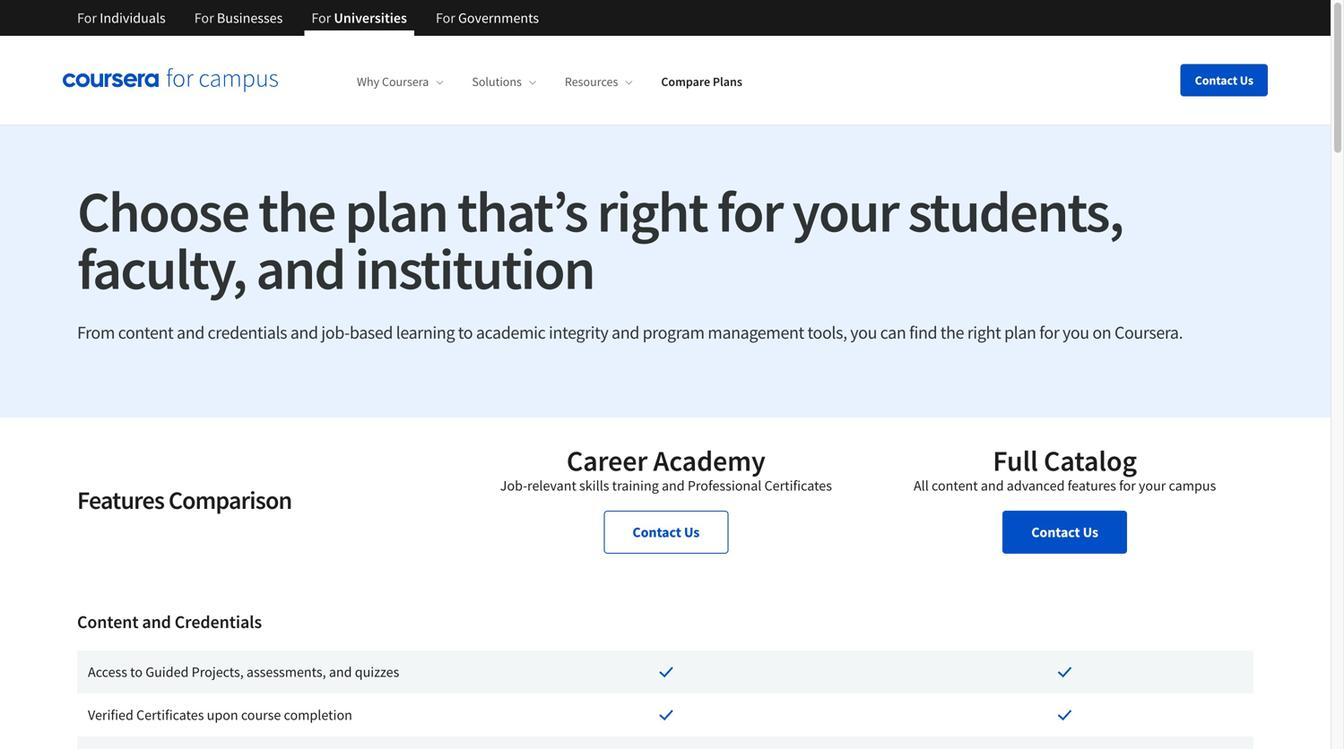 Task type: vqa. For each thing, say whether or not it's contained in the screenshot.
PLANS
yes



Task type: describe. For each thing, give the bounding box(es) containing it.
banner navigation
[[63, 0, 553, 49]]

that's
[[457, 175, 587, 248]]

for individuals
[[77, 9, 166, 27]]

and inside choose the plan that's right for your students, faculty, and institution
[[256, 233, 345, 305]]

1 horizontal spatial contact us
[[1032, 524, 1099, 542]]

job-
[[321, 322, 350, 344]]

full
[[993, 443, 1038, 479]]

for inside choose the plan that's right for your students, faculty, and institution
[[717, 175, 783, 248]]

credentials
[[208, 322, 287, 344]]

training
[[612, 477, 659, 495]]

1 vertical spatial plan
[[1004, 322, 1036, 344]]

compare plans
[[661, 74, 743, 90]]

content
[[77, 611, 139, 634]]

contact us inside button
[[1195, 72, 1254, 88]]

content and credentials
[[77, 611, 262, 634]]

0 vertical spatial content
[[118, 322, 173, 344]]

1 horizontal spatial to
[[458, 322, 473, 344]]

on
[[1093, 322, 1112, 344]]

1 contact us link from the left
[[604, 511, 729, 554]]

compare plans link
[[661, 74, 743, 90]]

contact us button
[[1181, 64, 1268, 96]]

features
[[77, 485, 164, 516]]

0 horizontal spatial us
[[684, 524, 700, 542]]

right inside choose the plan that's right for your students, faculty, and institution
[[597, 175, 707, 248]]

skills
[[579, 477, 609, 495]]

and left quizzes
[[329, 664, 352, 682]]

businesses
[[217, 9, 283, 27]]

1 vertical spatial right
[[968, 322, 1001, 344]]

choose
[[77, 175, 249, 248]]

0 horizontal spatial contact
[[633, 524, 681, 542]]

all
[[914, 477, 929, 495]]

1 horizontal spatial contact
[[1032, 524, 1080, 542]]

for for businesses
[[194, 9, 214, 27]]

verified certificates upon course completion
[[88, 707, 352, 725]]

and inside full catalog all content and advanced features for your campus
[[981, 477, 1004, 495]]

campus
[[1169, 477, 1216, 495]]

projects,
[[192, 664, 244, 682]]

course
[[241, 707, 281, 725]]

2 you from the left
[[1063, 322, 1090, 344]]

credentials
[[175, 611, 262, 634]]

for for universities
[[312, 9, 331, 27]]

0 horizontal spatial certificates
[[136, 707, 204, 725]]

comparison
[[168, 485, 292, 516]]

find
[[909, 322, 937, 344]]

solutions
[[472, 74, 522, 90]]

from content and credentials and job-based learning to academic integrity and program management tools, you can find the right plan for you on coursera.
[[77, 322, 1183, 344]]

1 horizontal spatial us
[[1083, 524, 1099, 542]]

features comparison
[[77, 485, 292, 516]]

1 vertical spatial the
[[941, 322, 964, 344]]

and right the content
[[142, 611, 171, 634]]

features
[[1068, 477, 1117, 495]]

2 contact us link from the left
[[1003, 511, 1127, 554]]

full catalog all content and advanced features for your campus
[[914, 443, 1216, 495]]

content inside full catalog all content and advanced features for your campus
[[932, 477, 978, 495]]

for inside full catalog all content and advanced features for your campus
[[1119, 477, 1136, 495]]

guided
[[145, 664, 189, 682]]

based
[[350, 322, 393, 344]]

for for governments
[[436, 9, 455, 27]]



Task type: locate. For each thing, give the bounding box(es) containing it.
and left job-
[[290, 322, 318, 344]]

faculty,
[[77, 233, 246, 305]]

0 horizontal spatial plan
[[345, 175, 448, 248]]

contact us link down features
[[1003, 511, 1127, 554]]

access to guided projects, assessments, and quizzes
[[88, 664, 399, 682]]

professional
[[688, 477, 762, 495]]

1 horizontal spatial plan
[[1004, 322, 1036, 344]]

content
[[118, 322, 173, 344], [932, 477, 978, 495]]

1 vertical spatial certificates
[[136, 707, 204, 725]]

0 vertical spatial to
[[458, 322, 473, 344]]

coursera.
[[1115, 322, 1183, 344]]

coursera for campus image
[[63, 68, 278, 93]]

1 vertical spatial to
[[130, 664, 143, 682]]

can
[[880, 322, 906, 344]]

learning
[[396, 322, 455, 344]]

certificates
[[765, 477, 832, 495], [136, 707, 204, 725]]

2 horizontal spatial contact
[[1195, 72, 1238, 88]]

2 horizontal spatial contact us
[[1195, 72, 1254, 88]]

for businesses
[[194, 9, 283, 27]]

for
[[77, 9, 97, 27], [194, 9, 214, 27], [312, 9, 331, 27], [436, 9, 455, 27]]

job-
[[500, 477, 527, 495]]

0 vertical spatial right
[[597, 175, 707, 248]]

institution
[[355, 233, 594, 305]]

for governments
[[436, 9, 539, 27]]

completion
[[284, 707, 352, 725]]

and
[[256, 233, 345, 305], [177, 322, 204, 344], [290, 322, 318, 344], [612, 322, 639, 344], [662, 477, 685, 495], [981, 477, 1004, 495], [142, 611, 171, 634], [329, 664, 352, 682]]

students,
[[908, 175, 1123, 248]]

0 horizontal spatial contact us
[[633, 524, 700, 542]]

2 vertical spatial for
[[1119, 477, 1136, 495]]

universities
[[334, 9, 407, 27]]

contact us link
[[604, 511, 729, 554], [1003, 511, 1127, 554]]

0 horizontal spatial to
[[130, 664, 143, 682]]

your inside full catalog all content and advanced features for your campus
[[1139, 477, 1166, 495]]

to right learning at the left of page
[[458, 322, 473, 344]]

1 vertical spatial for
[[1040, 322, 1060, 344]]

your
[[792, 175, 898, 248], [1139, 477, 1166, 495]]

advanced
[[1007, 477, 1065, 495]]

content right from
[[118, 322, 173, 344]]

1 horizontal spatial for
[[1040, 322, 1060, 344]]

why
[[357, 74, 380, 90]]

1 you from the left
[[850, 322, 877, 344]]

and up job-
[[256, 233, 345, 305]]

why coursera
[[357, 74, 429, 90]]

management
[[708, 322, 804, 344]]

to right access
[[130, 664, 143, 682]]

you
[[850, 322, 877, 344], [1063, 322, 1090, 344]]

0 vertical spatial the
[[258, 175, 335, 248]]

0 horizontal spatial right
[[597, 175, 707, 248]]

0 horizontal spatial content
[[118, 322, 173, 344]]

certificates down guided
[[136, 707, 204, 725]]

for
[[717, 175, 783, 248], [1040, 322, 1060, 344], [1119, 477, 1136, 495]]

resources link
[[565, 74, 633, 90]]

certificates right professional
[[765, 477, 832, 495]]

and inside the career academy job-relevant skills training and professional certificates
[[662, 477, 685, 495]]

0 vertical spatial certificates
[[765, 477, 832, 495]]

you left on
[[1063, 322, 1090, 344]]

us
[[1240, 72, 1254, 88], [684, 524, 700, 542], [1083, 524, 1099, 542]]

contact inside button
[[1195, 72, 1238, 88]]

1 horizontal spatial you
[[1063, 322, 1090, 344]]

0 vertical spatial your
[[792, 175, 898, 248]]

to
[[458, 322, 473, 344], [130, 664, 143, 682]]

plan inside choose the plan that's right for your students, faculty, and institution
[[345, 175, 448, 248]]

why coursera link
[[357, 74, 443, 90]]

academic
[[476, 322, 546, 344]]

0 vertical spatial for
[[717, 175, 783, 248]]

certificates inside the career academy job-relevant skills training and professional certificates
[[765, 477, 832, 495]]

1 vertical spatial your
[[1139, 477, 1166, 495]]

resources
[[565, 74, 618, 90]]

2 for from the left
[[194, 9, 214, 27]]

0 horizontal spatial you
[[850, 322, 877, 344]]

catalog
[[1044, 443, 1137, 479]]

compare
[[661, 74, 710, 90]]

1 horizontal spatial the
[[941, 322, 964, 344]]

0 horizontal spatial your
[[792, 175, 898, 248]]

academy
[[653, 443, 766, 479]]

integrity
[[549, 322, 609, 344]]

access
[[88, 664, 127, 682]]

4 for from the left
[[436, 9, 455, 27]]

choose the plan that's right for your students, faculty, and institution
[[77, 175, 1123, 305]]

for universities
[[312, 9, 407, 27]]

0 horizontal spatial the
[[258, 175, 335, 248]]

tools,
[[808, 322, 847, 344]]

and left credentials
[[177, 322, 204, 344]]

solutions link
[[472, 74, 536, 90]]

the inside choose the plan that's right for your students, faculty, and institution
[[258, 175, 335, 248]]

1 horizontal spatial content
[[932, 477, 978, 495]]

2 horizontal spatial us
[[1240, 72, 1254, 88]]

3 for from the left
[[312, 9, 331, 27]]

career academy job-relevant skills training and professional certificates
[[500, 443, 832, 495]]

relevant
[[527, 477, 577, 495]]

0 horizontal spatial contact us link
[[604, 511, 729, 554]]

for left individuals
[[77, 9, 97, 27]]

individuals
[[100, 9, 166, 27]]

2 horizontal spatial for
[[1119, 477, 1136, 495]]

and left the 'advanced'
[[981, 477, 1004, 495]]

1 horizontal spatial right
[[968, 322, 1001, 344]]

1 horizontal spatial certificates
[[765, 477, 832, 495]]

contact us
[[1195, 72, 1254, 88], [633, 524, 700, 542], [1032, 524, 1099, 542]]

1 vertical spatial content
[[932, 477, 978, 495]]

verified
[[88, 707, 134, 725]]

you left can
[[850, 322, 877, 344]]

assessments,
[[247, 664, 326, 682]]

1 horizontal spatial contact us link
[[1003, 511, 1127, 554]]

0 vertical spatial plan
[[345, 175, 448, 248]]

contact
[[1195, 72, 1238, 88], [633, 524, 681, 542], [1032, 524, 1080, 542]]

for left businesses
[[194, 9, 214, 27]]

coursera
[[382, 74, 429, 90]]

1 for from the left
[[77, 9, 97, 27]]

contact us link down training
[[604, 511, 729, 554]]

quizzes
[[355, 664, 399, 682]]

governments
[[458, 9, 539, 27]]

plan
[[345, 175, 448, 248], [1004, 322, 1036, 344]]

plans
[[713, 74, 743, 90]]

your inside choose the plan that's right for your students, faculty, and institution
[[792, 175, 898, 248]]

right
[[597, 175, 707, 248], [968, 322, 1001, 344]]

program
[[643, 322, 705, 344]]

the
[[258, 175, 335, 248], [941, 322, 964, 344]]

career
[[567, 443, 648, 479]]

and right integrity
[[612, 322, 639, 344]]

content right all
[[932, 477, 978, 495]]

from
[[77, 322, 115, 344]]

0 horizontal spatial for
[[717, 175, 783, 248]]

for left governments
[[436, 9, 455, 27]]

us inside button
[[1240, 72, 1254, 88]]

for left "universities"
[[312, 9, 331, 27]]

1 horizontal spatial your
[[1139, 477, 1166, 495]]

and right training
[[662, 477, 685, 495]]

upon
[[207, 707, 238, 725]]

for for individuals
[[77, 9, 97, 27]]



